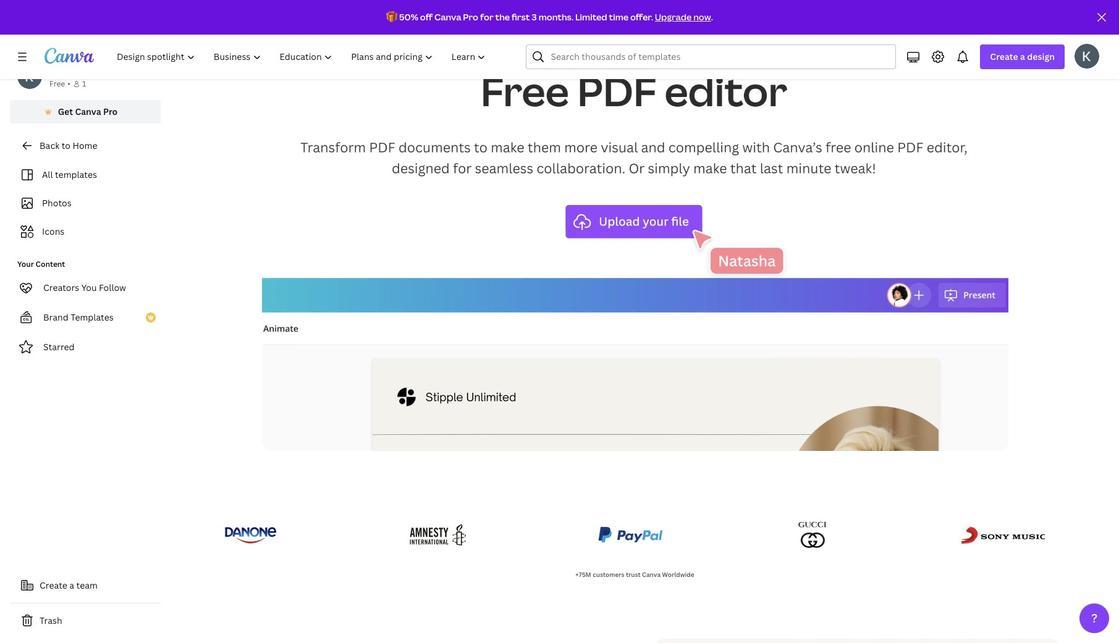 Task type: describe. For each thing, give the bounding box(es) containing it.
upgrade now button
[[655, 11, 711, 23]]

sony music image
[[960, 520, 1048, 550]]

50%
[[399, 11, 418, 23]]

starred link
[[10, 335, 161, 360]]

Search search field
[[551, 45, 888, 69]]

you
[[81, 282, 97, 294]]

back to home
[[40, 140, 97, 151]]

to
[[62, 140, 70, 151]]

brand templates link
[[10, 305, 161, 330]]

🎁
[[386, 11, 397, 23]]

home
[[73, 140, 97, 151]]

all templates link
[[17, 163, 153, 187]]

paypal image
[[596, 520, 666, 550]]

create a team
[[40, 580, 98, 591]]

off
[[420, 11, 433, 23]]

first
[[512, 11, 530, 23]]

back
[[40, 140, 59, 151]]

all
[[42, 169, 53, 180]]

a for design
[[1020, 51, 1025, 62]]

trusted by element
[[207, 513, 1063, 557]]

creators you follow link
[[10, 276, 161, 300]]

1
[[82, 78, 86, 89]]

photos link
[[17, 192, 153, 215]]

free
[[49, 78, 65, 89]]

icons link
[[17, 220, 153, 243]]

time
[[609, 11, 629, 23]]

offer.
[[630, 11, 653, 23]]

trash link
[[10, 609, 161, 633]]

follow
[[99, 282, 126, 294]]

team
[[76, 580, 98, 591]]

3
[[532, 11, 537, 23]]

the
[[495, 11, 510, 23]]

icons
[[42, 226, 64, 237]]

+75m customers trust canva worldwide
[[576, 570, 694, 579]]

top level navigation element
[[109, 44, 497, 69]]

canva inside button
[[75, 106, 101, 117]]

your content
[[17, 259, 65, 269]]

kendall parks image
[[1075, 44, 1099, 69]]

danone image
[[222, 520, 279, 550]]

photos
[[42, 197, 72, 209]]

create a design
[[990, 51, 1055, 62]]

content
[[36, 259, 65, 269]]

customers
[[593, 570, 624, 579]]

all templates
[[42, 169, 97, 180]]



Task type: vqa. For each thing, say whether or not it's contained in the screenshot.
Add a heading button
no



Task type: locate. For each thing, give the bounding box(es) containing it.
2 horizontal spatial canva
[[642, 570, 661, 579]]

1 horizontal spatial canva
[[434, 11, 461, 23]]

create for create a team
[[40, 580, 67, 591]]

worldwide
[[662, 570, 694, 579]]

your
[[17, 259, 34, 269]]

pro left for on the left top
[[463, 11, 478, 23]]

starred
[[43, 341, 75, 353]]

back to home link
[[10, 133, 161, 158]]

create a team button
[[10, 573, 161, 598]]

0 horizontal spatial a
[[69, 580, 74, 591]]

pro
[[463, 11, 478, 23], [103, 106, 118, 117]]

0 vertical spatial canva
[[434, 11, 461, 23]]

0 horizontal spatial pro
[[103, 106, 118, 117]]

create inside button
[[40, 580, 67, 591]]

introducing canva's free pdf editor image
[[655, 639, 1060, 643]]

create left team
[[40, 580, 67, 591]]

1 vertical spatial pro
[[103, 106, 118, 117]]

0 horizontal spatial canva
[[75, 106, 101, 117]]

creators
[[43, 282, 79, 294]]

a
[[1020, 51, 1025, 62], [69, 580, 74, 591]]

get canva pro
[[58, 106, 118, 117]]

trash
[[40, 615, 62, 627]]

canva right trust
[[642, 570, 661, 579]]

pro up back to home link
[[103, 106, 118, 117]]

create for create a design
[[990, 51, 1018, 62]]

now
[[694, 11, 711, 23]]

canva right get
[[75, 106, 101, 117]]

brand
[[43, 311, 68, 323]]

brand templates
[[43, 311, 114, 323]]

limited
[[575, 11, 607, 23]]

0 vertical spatial create
[[990, 51, 1018, 62]]

trust
[[626, 570, 641, 579]]

0 horizontal spatial create
[[40, 580, 67, 591]]

2 vertical spatial canva
[[642, 570, 661, 579]]

amnesty international image
[[407, 520, 468, 550]]

a inside dropdown button
[[1020, 51, 1025, 62]]

create left design
[[990, 51, 1018, 62]]

personal
[[49, 65, 86, 77]]

None search field
[[526, 44, 896, 69]]

0 vertical spatial pro
[[463, 11, 478, 23]]

1 vertical spatial canva
[[75, 106, 101, 117]]

for
[[480, 11, 494, 23]]

canva right off
[[434, 11, 461, 23]]

.
[[711, 11, 713, 23]]

create inside dropdown button
[[990, 51, 1018, 62]]

1 horizontal spatial pro
[[463, 11, 478, 23]]

canva for 🎁
[[434, 11, 461, 23]]

upgrade
[[655, 11, 692, 23]]

get canva pro button
[[10, 100, 161, 124]]

1 vertical spatial a
[[69, 580, 74, 591]]

gucci image
[[794, 520, 832, 550]]

create
[[990, 51, 1018, 62], [40, 580, 67, 591]]

a inside button
[[69, 580, 74, 591]]

templates
[[55, 169, 97, 180]]

create a design button
[[980, 44, 1065, 69]]

canva
[[434, 11, 461, 23], [75, 106, 101, 117], [642, 570, 661, 579]]

months.
[[539, 11, 574, 23]]

pro inside button
[[103, 106, 118, 117]]

1 horizontal spatial create
[[990, 51, 1018, 62]]

creators you follow
[[43, 282, 126, 294]]

templates
[[71, 311, 114, 323]]

a left design
[[1020, 51, 1025, 62]]

get
[[58, 106, 73, 117]]

1 horizontal spatial a
[[1020, 51, 1025, 62]]

0 vertical spatial a
[[1020, 51, 1025, 62]]

design
[[1027, 51, 1055, 62]]

a left team
[[69, 580, 74, 591]]

•
[[68, 78, 70, 89]]

1 vertical spatial create
[[40, 580, 67, 591]]

free •
[[49, 78, 70, 89]]

🎁 50% off canva pro for the first 3 months. limited time offer. upgrade now .
[[386, 11, 713, 23]]

canva for +75m
[[642, 570, 661, 579]]

a for team
[[69, 580, 74, 591]]

+75m
[[576, 570, 591, 579]]



